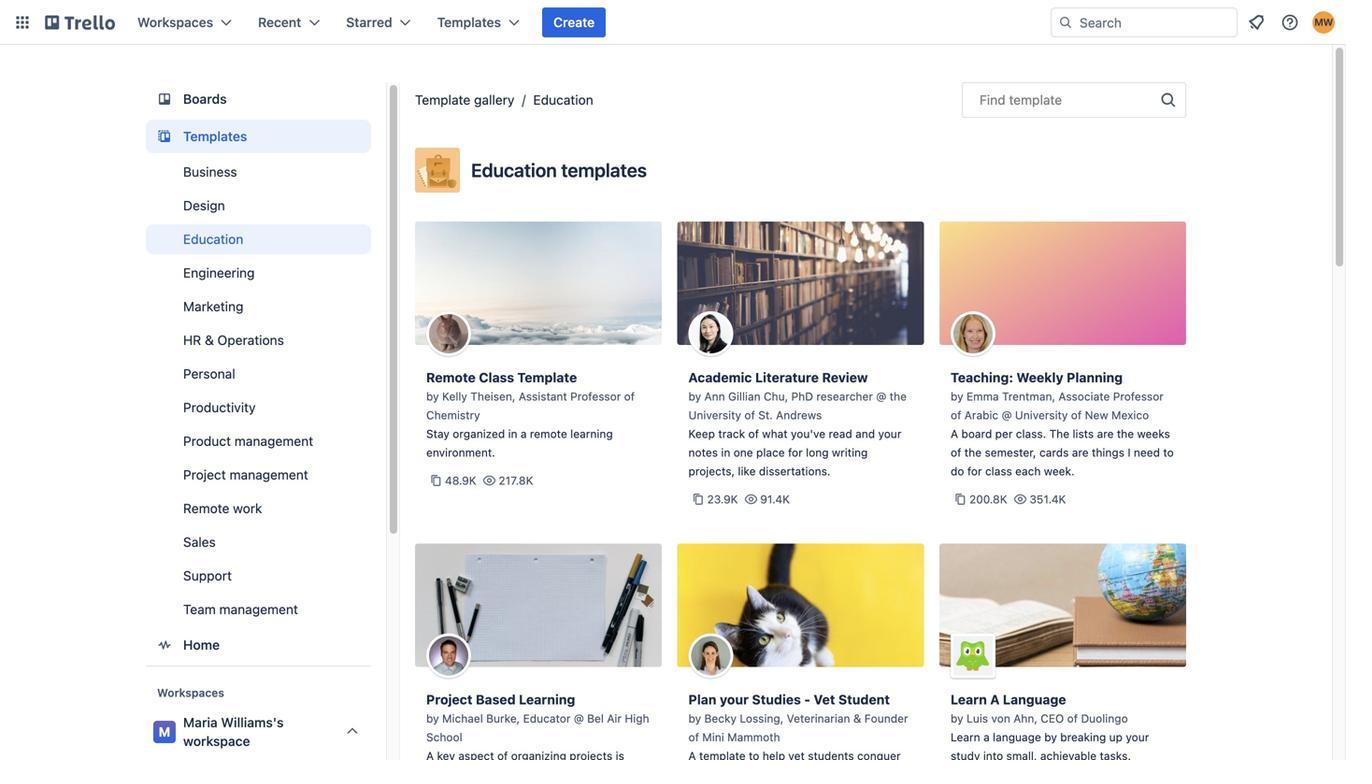 Task type: locate. For each thing, give the bounding box(es) containing it.
0 vertical spatial a
[[521, 427, 527, 440]]

learn
[[951, 692, 987, 707], [951, 731, 980, 744]]

von
[[991, 712, 1010, 725]]

1 vertical spatial learn
[[951, 731, 980, 744]]

of left arabic
[[951, 409, 961, 422]]

& inside hr & operations link
[[205, 332, 214, 348]]

search image
[[1058, 15, 1073, 30]]

emma
[[967, 390, 999, 403]]

by inside plan your studies - vet student by becky lossing, veterinarian & founder of mini mammoth
[[689, 712, 701, 725]]

project down product
[[183, 467, 226, 482]]

0 vertical spatial remote
[[426, 370, 476, 385]]

0 vertical spatial learn
[[951, 692, 987, 707]]

professor inside remote class template by kelly theisen, assistant professor of chemistry stay organized in a remote learning environment.
[[570, 390, 621, 403]]

351.4k
[[1030, 493, 1066, 506]]

1 horizontal spatial a
[[990, 692, 1000, 707]]

2 university from the left
[[1015, 409, 1068, 422]]

university for teaching:
[[1015, 409, 1068, 422]]

by down 'plan'
[[689, 712, 701, 725]]

project up michael
[[426, 692, 473, 707]]

phd
[[791, 390, 813, 403]]

michael
[[442, 712, 483, 725]]

0 vertical spatial template
[[415, 92, 471, 108]]

tasks.
[[1100, 749, 1131, 760]]

2 vertical spatial management
[[219, 602, 298, 617]]

template left gallery
[[415, 92, 471, 108]]

by for project
[[426, 712, 439, 725]]

williams's
[[221, 715, 284, 730]]

1 horizontal spatial are
[[1097, 427, 1114, 440]]

academic literature review by ann gillian chu, phd researcher @ the university of st. andrews keep track of what you've read and your notes in one place for long writing projects, like dissertations.
[[689, 370, 907, 478]]

1 vertical spatial remote
[[183, 501, 229, 516]]

home
[[183, 637, 220, 653]]

university inside teaching: weekly planning by emma trentman, associate professor of arabic @ university of new mexico a board per class. the lists are the weeks of the semester, cards are things i need to do for class each week.
[[1015, 409, 1068, 422]]

ann gillian chu, phd researcher @ the university of st. andrews image
[[689, 311, 733, 356]]

a
[[951, 427, 958, 440], [990, 692, 1000, 707]]

university down ann
[[689, 409, 741, 422]]

your inside learn a language by luis von ahn, ceo of duolingo learn a language by breaking up your study into small, achievable tasks.
[[1126, 731, 1149, 744]]

2 professor from the left
[[1113, 390, 1164, 403]]

0 horizontal spatial a
[[951, 427, 958, 440]]

0 vertical spatial &
[[205, 332, 214, 348]]

1 horizontal spatial &
[[853, 712, 861, 725]]

management down product management link
[[230, 467, 308, 482]]

a up into
[[984, 731, 990, 744]]

planning
[[1067, 370, 1123, 385]]

in
[[508, 427, 517, 440], [721, 446, 730, 459]]

&
[[205, 332, 214, 348], [853, 712, 861, 725]]

template board image
[[153, 125, 176, 148]]

1 horizontal spatial university
[[1015, 409, 1068, 422]]

by inside project based learning by michael burke, educator @ bel air high school
[[426, 712, 439, 725]]

1 vertical spatial the
[[1117, 427, 1134, 440]]

by left ann
[[689, 390, 701, 403]]

by inside remote class template by kelly theisen, assistant professor of chemistry stay organized in a remote learning environment.
[[426, 390, 439, 403]]

2 vertical spatial the
[[965, 446, 982, 459]]

professor
[[570, 390, 621, 403], [1113, 390, 1164, 403]]

remote up sales
[[183, 501, 229, 516]]

your up becky
[[720, 692, 749, 707]]

@ inside teaching: weekly planning by emma trentman, associate professor of arabic @ university of new mexico a board per class. the lists are the weeks of the semester, cards are things i need to do for class each week.
[[1002, 409, 1012, 422]]

@ right researcher
[[876, 390, 887, 403]]

product
[[183, 433, 231, 449]]

1 vertical spatial template
[[517, 370, 577, 385]]

assistant
[[519, 390, 567, 403]]

learn up luis
[[951, 692, 987, 707]]

workspaces up maria
[[157, 686, 224, 699]]

1 vertical spatial in
[[721, 446, 730, 459]]

0 horizontal spatial are
[[1072, 446, 1089, 459]]

0 notifications image
[[1245, 11, 1268, 34]]

are down lists
[[1072, 446, 1089, 459]]

andrews
[[776, 409, 822, 422]]

of left what on the right bottom
[[748, 427, 759, 440]]

writing
[[832, 446, 868, 459]]

the right researcher
[[890, 390, 907, 403]]

are
[[1097, 427, 1114, 440], [1072, 446, 1089, 459]]

workspaces inside popup button
[[137, 14, 213, 30]]

marketing link
[[146, 292, 371, 322]]

education down gallery
[[471, 159, 557, 181]]

design link
[[146, 191, 371, 221]]

1 learn from the top
[[951, 692, 987, 707]]

management down support link
[[219, 602, 298, 617]]

product management
[[183, 433, 313, 449]]

1 horizontal spatial a
[[984, 731, 990, 744]]

the up "i"
[[1117, 427, 1134, 440]]

remote inside remote class template by kelly theisen, assistant professor of chemistry stay organized in a remote learning environment.
[[426, 370, 476, 385]]

dissertations.
[[759, 465, 831, 478]]

of left st.
[[745, 409, 755, 422]]

1 horizontal spatial @
[[876, 390, 887, 403]]

2 vertical spatial your
[[1126, 731, 1149, 744]]

1 horizontal spatial professor
[[1113, 390, 1164, 403]]

0 horizontal spatial your
[[720, 692, 749, 707]]

in inside academic literature review by ann gillian chu, phd researcher @ the university of st. andrews keep track of what you've read and your notes in one place for long writing projects, like dissertations.
[[721, 446, 730, 459]]

2 horizontal spatial your
[[1126, 731, 1149, 744]]

based
[[476, 692, 516, 707]]

0 horizontal spatial @
[[574, 712, 584, 725]]

by left luis
[[951, 712, 964, 725]]

1 vertical spatial project
[[426, 692, 473, 707]]

0 horizontal spatial &
[[205, 332, 214, 348]]

by for academic
[[689, 390, 701, 403]]

semester,
[[985, 446, 1036, 459]]

of left ann
[[624, 390, 635, 403]]

0 vertical spatial workspaces
[[137, 14, 213, 30]]

a left board
[[951, 427, 958, 440]]

team management
[[183, 602, 298, 617]]

0 horizontal spatial in
[[508, 427, 517, 440]]

by inside teaching: weekly planning by emma trentman, associate professor of arabic @ university of new mexico a board per class. the lists are the weeks of the semester, cards are things i need to do for class each week.
[[951, 390, 964, 403]]

0 vertical spatial templates
[[437, 14, 501, 30]]

in right 'organized'
[[508, 427, 517, 440]]

are up things
[[1097, 427, 1114, 440]]

remote
[[426, 370, 476, 385], [183, 501, 229, 516]]

a up von
[[990, 692, 1000, 707]]

2 vertical spatial education
[[183, 231, 243, 247]]

0 vertical spatial project
[[183, 467, 226, 482]]

of up do
[[951, 446, 961, 459]]

professor up mexico
[[1113, 390, 1164, 403]]

0 vertical spatial your
[[878, 427, 902, 440]]

1 horizontal spatial project
[[426, 692, 473, 707]]

1 vertical spatial a
[[990, 692, 1000, 707]]

0 horizontal spatial education link
[[146, 224, 371, 254]]

lists
[[1073, 427, 1094, 440]]

chemistry
[[426, 409, 480, 422]]

education right gallery
[[533, 92, 593, 108]]

by for teaching:
[[951, 390, 964, 403]]

1 horizontal spatial in
[[721, 446, 730, 459]]

recent
[[258, 14, 301, 30]]

23.9k
[[707, 493, 738, 506]]

lossing,
[[740, 712, 784, 725]]

workspaces up "board" icon
[[137, 14, 213, 30]]

0 horizontal spatial for
[[788, 446, 803, 459]]

project management
[[183, 467, 308, 482]]

professor for planning
[[1113, 390, 1164, 403]]

things
[[1092, 446, 1125, 459]]

learning
[[519, 692, 575, 707]]

@ inside academic literature review by ann gillian chu, phd researcher @ the university of st. andrews keep track of what you've read and your notes in one place for long writing projects, like dissertations.
[[876, 390, 887, 403]]

0 vertical spatial education link
[[533, 92, 593, 108]]

management down productivity link in the left bottom of the page
[[235, 433, 313, 449]]

by left kelly
[[426, 390, 439, 403]]

2 horizontal spatial @
[[1002, 409, 1012, 422]]

a left remote
[[521, 427, 527, 440]]

0 vertical spatial management
[[235, 433, 313, 449]]

templates up 'business'
[[183, 129, 247, 144]]

maria williams (mariawilliams94) image
[[1313, 11, 1335, 34]]

& right hr
[[205, 332, 214, 348]]

0 vertical spatial @
[[876, 390, 887, 403]]

in inside remote class template by kelly theisen, assistant professor of chemistry stay organized in a remote learning environment.
[[508, 427, 517, 440]]

a inside learn a language by luis von ahn, ceo of duolingo learn a language by breaking up your study into small, achievable tasks.
[[990, 692, 1000, 707]]

the down board
[[965, 446, 982, 459]]

1 vertical spatial your
[[720, 692, 749, 707]]

2 horizontal spatial the
[[1117, 427, 1134, 440]]

project inside project based learning by michael burke, educator @ bel air high school
[[426, 692, 473, 707]]

management for project management
[[230, 467, 308, 482]]

0 vertical spatial in
[[508, 427, 517, 440]]

1 horizontal spatial remote
[[426, 370, 476, 385]]

organized
[[453, 427, 505, 440]]

review
[[822, 370, 868, 385]]

of right ceo at right bottom
[[1067, 712, 1078, 725]]

-
[[804, 692, 810, 707]]

into
[[983, 749, 1003, 760]]

1 horizontal spatial for
[[967, 465, 982, 478]]

0 horizontal spatial university
[[689, 409, 741, 422]]

by inside academic literature review by ann gillian chu, phd researcher @ the university of st. andrews keep track of what you've read and your notes in one place for long writing projects, like dissertations.
[[689, 390, 701, 403]]

professor up learning
[[570, 390, 621, 403]]

1 horizontal spatial education link
[[533, 92, 593, 108]]

for up "dissertations."
[[788, 446, 803, 459]]

& down student
[[853, 712, 861, 725]]

1 vertical spatial a
[[984, 731, 990, 744]]

teaching: weekly planning by emma trentman, associate professor of arabic @ university of new mexico a board per class. the lists are the weeks of the semester, cards are things i need to do for class each week.
[[951, 370, 1174, 478]]

university
[[689, 409, 741, 422], [1015, 409, 1068, 422]]

back to home image
[[45, 7, 115, 37]]

education link down design link
[[146, 224, 371, 254]]

0 vertical spatial the
[[890, 390, 907, 403]]

template up assistant
[[517, 370, 577, 385]]

1 horizontal spatial templates
[[437, 14, 501, 30]]

0 horizontal spatial templates
[[183, 129, 247, 144]]

burke,
[[486, 712, 520, 725]]

maria williams's workspace
[[183, 715, 284, 749]]

your right up
[[1126, 731, 1149, 744]]

team management link
[[146, 595, 371, 624]]

by left emma
[[951, 390, 964, 403]]

for right do
[[967, 465, 982, 478]]

a inside learn a language by luis von ahn, ceo of duolingo learn a language by breaking up your study into small, achievable tasks.
[[984, 731, 990, 744]]

@ inside project based learning by michael burke, educator @ bel air high school
[[574, 712, 584, 725]]

templates up "template gallery" link
[[437, 14, 501, 30]]

university up class.
[[1015, 409, 1068, 422]]

remote work link
[[146, 494, 371, 524]]

in left one
[[721, 446, 730, 459]]

2 vertical spatial @
[[574, 712, 584, 725]]

217.8k
[[499, 474, 533, 487]]

@
[[876, 390, 887, 403], [1002, 409, 1012, 422], [574, 712, 584, 725]]

home image
[[153, 634, 176, 656]]

remote up kelly
[[426, 370, 476, 385]]

templates inside popup button
[[437, 14, 501, 30]]

1 vertical spatial for
[[967, 465, 982, 478]]

0 horizontal spatial professor
[[570, 390, 621, 403]]

0 horizontal spatial project
[[183, 467, 226, 482]]

becky
[[704, 712, 737, 725]]

education
[[533, 92, 593, 108], [471, 159, 557, 181], [183, 231, 243, 247]]

personal link
[[146, 359, 371, 389]]

find template
[[980, 92, 1062, 108]]

template
[[415, 92, 471, 108], [517, 370, 577, 385]]

breaking
[[1060, 731, 1106, 744]]

remote work
[[183, 501, 262, 516]]

you've
[[791, 427, 826, 440]]

1 professor from the left
[[570, 390, 621, 403]]

home link
[[146, 628, 371, 662]]

plan
[[689, 692, 717, 707]]

primary element
[[0, 0, 1346, 45]]

study
[[951, 749, 980, 760]]

plan your studies - vet student by becky lossing, veterinarian & founder of mini mammoth
[[689, 692, 908, 744]]

templates link
[[146, 120, 371, 153]]

1 vertical spatial &
[[853, 712, 861, 725]]

i
[[1128, 446, 1131, 459]]

learn up study
[[951, 731, 980, 744]]

by up school
[[426, 712, 439, 725]]

the
[[890, 390, 907, 403], [1117, 427, 1134, 440], [965, 446, 982, 459]]

template inside remote class template by kelly theisen, assistant professor of chemistry stay organized in a remote learning environment.
[[517, 370, 577, 385]]

education link right gallery
[[533, 92, 593, 108]]

0 vertical spatial for
[[788, 446, 803, 459]]

sales
[[183, 534, 216, 550]]

achievable
[[1040, 749, 1097, 760]]

1 vertical spatial management
[[230, 467, 308, 482]]

1 horizontal spatial template
[[517, 370, 577, 385]]

projects,
[[689, 465, 735, 478]]

0 horizontal spatial remote
[[183, 501, 229, 516]]

of
[[624, 390, 635, 403], [745, 409, 755, 422], [951, 409, 961, 422], [1071, 409, 1082, 422], [748, 427, 759, 440], [951, 446, 961, 459], [1067, 712, 1078, 725], [689, 731, 699, 744]]

1 university from the left
[[689, 409, 741, 422]]

support
[[183, 568, 232, 583]]

professor inside teaching: weekly planning by emma trentman, associate professor of arabic @ university of new mexico a board per class. the lists are the weeks of the semester, cards are things i need to do for class each week.
[[1113, 390, 1164, 403]]

education up engineering
[[183, 231, 243, 247]]

emma trentman, associate professor of arabic @ university of new mexico image
[[951, 311, 996, 356]]

1 horizontal spatial your
[[878, 427, 902, 440]]

duolingo
[[1081, 712, 1128, 725]]

studies
[[752, 692, 801, 707]]

@ left bel
[[574, 712, 584, 725]]

1 vertical spatial @
[[1002, 409, 1012, 422]]

0 horizontal spatial a
[[521, 427, 527, 440]]

university inside academic literature review by ann gillian chu, phd researcher @ the university of st. andrews keep track of what you've read and your notes in one place for long writing projects, like dissertations.
[[689, 409, 741, 422]]

0 vertical spatial a
[[951, 427, 958, 440]]

your right and
[[878, 427, 902, 440]]

by for remote
[[426, 390, 439, 403]]

1 horizontal spatial the
[[965, 446, 982, 459]]

0 horizontal spatial the
[[890, 390, 907, 403]]

of left mini
[[689, 731, 699, 744]]

@ up per
[[1002, 409, 1012, 422]]

class
[[479, 370, 514, 385]]

management for product management
[[235, 433, 313, 449]]

academic
[[689, 370, 752, 385]]



Task type: vqa. For each thing, say whether or not it's contained in the screenshot.
'&' within the Plan Your Studies - Vet Student By Becky Lossing, Veterinarian & Founder Of Mini Mammoth
yes



Task type: describe. For each thing, give the bounding box(es) containing it.
create button
[[542, 7, 606, 37]]

sales link
[[146, 527, 371, 557]]

to
[[1163, 446, 1174, 459]]

bel
[[587, 712, 604, 725]]

for inside teaching: weekly planning by emma trentman, associate professor of arabic @ university of new mexico a board per class. the lists are the weeks of the semester, cards are things i need to do for class each week.
[[967, 465, 982, 478]]

kelly theisen, assistant professor of chemistry image
[[426, 311, 471, 356]]

remote
[[530, 427, 567, 440]]

by for learn
[[951, 712, 964, 725]]

open information menu image
[[1281, 13, 1299, 32]]

engineering
[[183, 265, 255, 280]]

starred
[[346, 14, 392, 30]]

team
[[183, 602, 216, 617]]

a inside teaching: weekly planning by emma trentman, associate professor of arabic @ university of new mexico a board per class. the lists are the weeks of the semester, cards are things i need to do for class each week.
[[951, 427, 958, 440]]

91.4k
[[760, 493, 790, 506]]

mexico
[[1112, 409, 1149, 422]]

0 horizontal spatial template
[[415, 92, 471, 108]]

week.
[[1044, 465, 1075, 478]]

productivity link
[[146, 393, 371, 423]]

Search field
[[1073, 8, 1237, 36]]

high
[[625, 712, 649, 725]]

project for project based learning by michael burke, educator @ bel air high school
[[426, 692, 473, 707]]

Find template field
[[962, 82, 1186, 118]]

read
[[829, 427, 852, 440]]

your inside plan your studies - vet student by becky lossing, veterinarian & founder of mini mammoth
[[720, 692, 749, 707]]

business
[[183, 164, 237, 179]]

language
[[1003, 692, 1066, 707]]

templates button
[[426, 7, 531, 37]]

student
[[838, 692, 890, 707]]

1 vertical spatial workspaces
[[157, 686, 224, 699]]

ceo
[[1041, 712, 1064, 725]]

associate
[[1059, 390, 1110, 403]]

of inside plan your studies - vet student by becky lossing, veterinarian & founder of mini mammoth
[[689, 731, 699, 744]]

operations
[[217, 332, 284, 348]]

weekly
[[1017, 370, 1064, 385]]

project management link
[[146, 460, 371, 490]]

workspace
[[183, 733, 250, 749]]

0 vertical spatial education
[[533, 92, 593, 108]]

engineering link
[[146, 258, 371, 288]]

theisen,
[[470, 390, 516, 403]]

1 vertical spatial education link
[[146, 224, 371, 254]]

luis
[[967, 712, 988, 725]]

the
[[1049, 427, 1070, 440]]

ann
[[704, 390, 725, 403]]

work
[[233, 501, 262, 516]]

2 learn from the top
[[951, 731, 980, 744]]

becky lossing, veterinarian & founder of mini mammoth image
[[689, 633, 733, 678]]

maria
[[183, 715, 218, 730]]

air
[[607, 712, 622, 725]]

by down ceo at right bottom
[[1044, 731, 1057, 744]]

your inside academic literature review by ann gillian chu, phd researcher @ the university of st. andrews keep track of what you've read and your notes in one place for long writing projects, like dissertations.
[[878, 427, 902, 440]]

personal
[[183, 366, 235, 381]]

design
[[183, 198, 225, 213]]

remote for remote class template by kelly theisen, assistant professor of chemistry stay organized in a remote learning environment.
[[426, 370, 476, 385]]

workspaces button
[[126, 7, 243, 37]]

48.9k
[[445, 474, 476, 487]]

need
[[1134, 446, 1160, 459]]

researcher
[[816, 390, 873, 403]]

project based learning by michael burke, educator @ bel air high school
[[426, 692, 649, 744]]

the inside academic literature review by ann gillian chu, phd researcher @ the university of st. andrews keep track of what you've read and your notes in one place for long writing projects, like dissertations.
[[890, 390, 907, 403]]

luis von ahn, ceo of duolingo image
[[951, 633, 996, 678]]

class
[[985, 465, 1012, 478]]

arabic
[[965, 409, 999, 422]]

of inside remote class template by kelly theisen, assistant professor of chemistry stay organized in a remote learning environment.
[[624, 390, 635, 403]]

template gallery
[[415, 92, 515, 108]]

learn a language by luis von ahn, ceo of duolingo learn a language by breaking up your study into small, achievable tasks.
[[951, 692, 1149, 760]]

st.
[[758, 409, 773, 422]]

of up lists
[[1071, 409, 1082, 422]]

language
[[993, 731, 1041, 744]]

track
[[718, 427, 745, 440]]

per
[[995, 427, 1013, 440]]

template
[[1009, 92, 1062, 108]]

management for team management
[[219, 602, 298, 617]]

board image
[[153, 88, 176, 110]]

& inside plan your studies - vet student by becky lossing, veterinarian & founder of mini mammoth
[[853, 712, 861, 725]]

one
[[734, 446, 753, 459]]

university for academic
[[689, 409, 741, 422]]

up
[[1109, 731, 1123, 744]]

michael burke, educator @ bel air high school image
[[426, 633, 471, 678]]

of inside learn a language by luis von ahn, ceo of duolingo learn a language by breaking up your study into small, achievable tasks.
[[1067, 712, 1078, 725]]

create
[[553, 14, 595, 30]]

project for project management
[[183, 467, 226, 482]]

what
[[762, 427, 788, 440]]

learning
[[570, 427, 613, 440]]

professor for template
[[570, 390, 621, 403]]

marketing
[[183, 299, 243, 314]]

education icon image
[[415, 148, 460, 193]]

boards link
[[146, 82, 371, 116]]

find
[[980, 92, 1006, 108]]

switch to… image
[[13, 13, 32, 32]]

hr
[[183, 332, 201, 348]]

m
[[159, 724, 170, 739]]

0 vertical spatial are
[[1097, 427, 1114, 440]]

1 vertical spatial templates
[[183, 129, 247, 144]]

chu,
[[764, 390, 788, 403]]

remote for remote work
[[183, 501, 229, 516]]

weeks
[[1137, 427, 1170, 440]]

gillian
[[728, 390, 761, 403]]

teaching:
[[951, 370, 1013, 385]]

template gallery link
[[415, 92, 515, 108]]

each
[[1015, 465, 1041, 478]]

templates
[[561, 159, 647, 181]]

literature
[[755, 370, 819, 385]]

gallery
[[474, 92, 515, 108]]

business link
[[146, 157, 371, 187]]

for inside academic literature review by ann gillian chu, phd researcher @ the university of st. andrews keep track of what you've read and your notes in one place for long writing projects, like dissertations.
[[788, 446, 803, 459]]

1 vertical spatial are
[[1072, 446, 1089, 459]]

200.8k
[[969, 493, 1007, 506]]

a inside remote class template by kelly theisen, assistant professor of chemistry stay organized in a remote learning environment.
[[521, 427, 527, 440]]

mammoth
[[727, 731, 780, 744]]

veterinarian
[[787, 712, 850, 725]]

small,
[[1006, 749, 1037, 760]]

1 vertical spatial education
[[471, 159, 557, 181]]

educator
[[523, 712, 571, 725]]

and
[[855, 427, 875, 440]]



